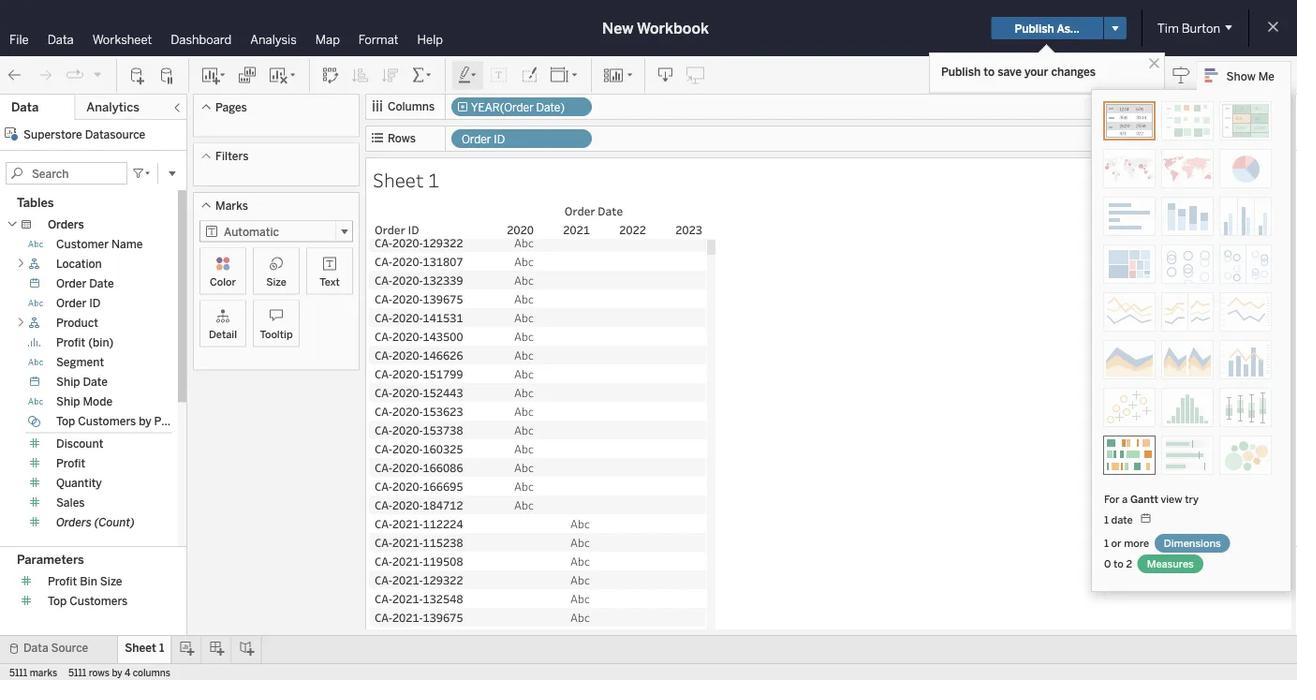 Task type: describe. For each thing, give the bounding box(es) containing it.
to for publish
[[984, 65, 995, 78]]

gantt
[[1130, 493, 1158, 505]]

measures
[[1147, 557, 1194, 570]]

1 left or
[[1104, 537, 1109, 549]]

workbook
[[637, 19, 709, 37]]

duplicate image
[[238, 66, 257, 85]]

changes
[[1051, 65, 1096, 78]]

for
[[1104, 493, 1120, 505]]

5111 for 5111 rows by 4 columns
[[68, 667, 86, 678]]

tooltip
[[260, 328, 293, 340]]

profit (bin)
[[56, 336, 114, 349]]

tim
[[1157, 21, 1179, 36]]

1 horizontal spatial size
[[266, 275, 286, 288]]

date for order date
[[89, 277, 114, 290]]

download image
[[657, 66, 675, 85]]

date
[[1111, 513, 1133, 526]]

format workbook image
[[520, 66, 539, 85]]

show me button
[[1197, 61, 1292, 90]]

1 or more
[[1104, 537, 1152, 549]]

replay animation image
[[92, 69, 103, 80]]

fit image
[[550, 66, 580, 85]]

bin
[[80, 575, 97, 588]]

rows
[[89, 667, 110, 678]]

profit bin size
[[48, 575, 122, 588]]

2 vertical spatial data
[[23, 641, 48, 655]]

customers for top customers
[[70, 594, 128, 608]]

marks
[[215, 199, 248, 212]]

date for ship date
[[83, 375, 108, 389]]

for a gantt view try
[[1104, 493, 1199, 505]]

Search text field
[[6, 162, 127, 185]]

4
[[125, 667, 131, 678]]

show me
[[1227, 69, 1275, 83]]

year(order
[[471, 101, 534, 114]]

top for top customers by profit
[[56, 414, 75, 428]]

burton
[[1182, 21, 1220, 36]]

orders for orders (count)
[[56, 516, 92, 529]]

name
[[111, 237, 143, 251]]

more
[[1124, 537, 1149, 549]]

publish for publish to save your changes
[[941, 65, 981, 78]]

new data source image
[[128, 66, 147, 85]]

show labels image
[[490, 66, 509, 85]]

people
[[48, 544, 84, 557]]

1 left date
[[1104, 513, 1109, 526]]

rows
[[388, 132, 416, 145]]

customers for top customers by profit
[[78, 414, 136, 428]]

top for top customers
[[48, 594, 67, 608]]

1 up columns
[[159, 641, 164, 655]]

redo image
[[36, 66, 54, 85]]

view
[[1161, 493, 1182, 505]]

color
[[210, 275, 236, 288]]

ship date
[[56, 375, 108, 389]]

ship for ship date
[[56, 375, 80, 389]]

5111 marks
[[9, 667, 57, 678]]

(count)
[[94, 516, 135, 529]]

replay animation image
[[66, 66, 84, 85]]

totals image
[[411, 66, 434, 85]]

format
[[359, 32, 399, 47]]

superstore datasource
[[23, 127, 145, 141]]

1 horizontal spatial order id
[[462, 133, 505, 146]]

tim burton
[[1157, 21, 1220, 36]]

tables
[[17, 195, 54, 210]]

columns
[[388, 100, 435, 113]]

orders (count)
[[56, 516, 135, 529]]

to use edit in desktop, save the workbook outside of personal space image
[[687, 66, 705, 85]]

ship for ship mode
[[56, 395, 80, 408]]

1 horizontal spatial id
[[494, 133, 505, 146]]

0 horizontal spatial id
[[89, 296, 101, 310]]

1 vertical spatial order
[[56, 277, 86, 290]]

close image
[[1146, 54, 1163, 72]]

detail
[[209, 328, 237, 340]]

2
[[1126, 557, 1132, 570]]

1 vertical spatial data
[[11, 100, 39, 115]]



Task type: vqa. For each thing, say whether or not it's contained in the screenshot.
the left External
no



Task type: locate. For each thing, give the bounding box(es) containing it.
1 down the columns
[[428, 167, 439, 192]]

ship down ship date
[[56, 395, 80, 408]]

order id
[[462, 133, 505, 146], [56, 296, 101, 310]]

0 vertical spatial sheet
[[373, 167, 424, 192]]

0 vertical spatial order id
[[462, 133, 505, 146]]

product
[[56, 316, 98, 330]]

customers down mode
[[78, 414, 136, 428]]

0 vertical spatial date
[[89, 277, 114, 290]]

customers down bin
[[70, 594, 128, 608]]

size right bin
[[100, 575, 122, 588]]

0 vertical spatial top
[[56, 414, 75, 428]]

date down the location
[[89, 277, 114, 290]]

0
[[1104, 557, 1111, 570]]

top up discount
[[56, 414, 75, 428]]

highlight image
[[457, 66, 479, 85]]

5111 rows by 4 columns
[[68, 667, 170, 678]]

map
[[315, 32, 340, 47]]

order down the location
[[56, 277, 86, 290]]

recommended image
[[1103, 101, 1156, 140]]

pages
[[215, 100, 247, 114]]

sheet down rows
[[373, 167, 424, 192]]

datasource
[[85, 127, 145, 141]]

1 5111 from the left
[[9, 667, 27, 678]]

analytics
[[86, 100, 139, 115]]

profit for profit
[[56, 457, 86, 470]]

0 vertical spatial sheet 1
[[373, 167, 439, 192]]

2 5111 from the left
[[68, 667, 86, 678]]

a
[[1122, 493, 1128, 505]]

customers
[[78, 414, 136, 428], [70, 594, 128, 608]]

0 horizontal spatial sheet
[[125, 641, 156, 655]]

1 vertical spatial date
[[83, 375, 108, 389]]

location
[[56, 257, 102, 271]]

id down year(order
[[494, 133, 505, 146]]

ship down segment
[[56, 375, 80, 389]]

order date
[[56, 277, 114, 290]]

0 vertical spatial id
[[494, 133, 505, 146]]

data
[[47, 32, 74, 47], [11, 100, 39, 115], [23, 641, 48, 655]]

1 vertical spatial by
[[112, 667, 122, 678]]

top customers
[[48, 594, 128, 608]]

1 horizontal spatial 5111
[[68, 667, 86, 678]]

(bin)
[[88, 336, 114, 349]]

by for profit
[[139, 414, 151, 428]]

to left save on the top right
[[984, 65, 995, 78]]

dashboard
[[171, 32, 232, 47]]

1 date
[[1104, 513, 1136, 526]]

new workbook
[[602, 19, 709, 37]]

sheet 1 up columns
[[125, 641, 164, 655]]

new worksheet image
[[200, 66, 227, 85]]

1 ship from the top
[[56, 375, 80, 389]]

marks. press enter to open the view data window.. use arrow keys to navigate data visualization elements. image
[[481, 27, 707, 680]]

sheet 1
[[373, 167, 439, 192], [125, 641, 164, 655]]

year(order date)
[[471, 101, 565, 114]]

profit
[[56, 336, 86, 349], [154, 414, 183, 428], [56, 457, 86, 470], [48, 575, 77, 588]]

orders
[[48, 218, 84, 231], [56, 516, 92, 529]]

undo image
[[6, 66, 24, 85]]

id down order date at top left
[[89, 296, 101, 310]]

sheet 1 down rows
[[373, 167, 439, 192]]

your
[[1025, 65, 1049, 78]]

publish to save your changes
[[941, 65, 1096, 78]]

1 vertical spatial customers
[[70, 594, 128, 608]]

data down "undo" icon
[[11, 100, 39, 115]]

to for 0
[[1114, 557, 1124, 570]]

sales
[[56, 496, 85, 510]]

publish inside "button"
[[1015, 21, 1054, 35]]

5111
[[9, 667, 27, 678], [68, 667, 86, 678]]

5111 for 5111 marks
[[9, 667, 27, 678]]

0 horizontal spatial publish
[[941, 65, 981, 78]]

0 vertical spatial customers
[[78, 414, 136, 428]]

parameters
[[17, 552, 84, 567]]

filters
[[215, 149, 249, 163]]

swap rows and columns image
[[321, 66, 340, 85]]

5111 left marks
[[9, 667, 27, 678]]

segment
[[56, 355, 104, 369]]

1
[[428, 167, 439, 192], [1104, 513, 1109, 526], [1104, 537, 1109, 549], [159, 641, 164, 655]]

0 horizontal spatial 5111
[[9, 667, 27, 678]]

order id up product
[[56, 296, 101, 310]]

publish left save on the top right
[[941, 65, 981, 78]]

to left 2
[[1114, 557, 1124, 570]]

orders for orders
[[48, 218, 84, 231]]

1 vertical spatial publish
[[941, 65, 981, 78]]

show
[[1227, 69, 1256, 83]]

data guide image
[[1172, 66, 1191, 84]]

0 vertical spatial to
[[984, 65, 995, 78]]

size
[[266, 275, 286, 288], [100, 575, 122, 588]]

as...
[[1057, 21, 1080, 35]]

order down year(order
[[462, 133, 491, 146]]

1 vertical spatial to
[[1114, 557, 1124, 570]]

discount
[[56, 437, 103, 451]]

0 vertical spatial by
[[139, 414, 151, 428]]

profit for profit (bin)
[[56, 336, 86, 349]]

0 vertical spatial order
[[462, 133, 491, 146]]

data up the 5111 marks
[[23, 641, 48, 655]]

0 horizontal spatial size
[[100, 575, 122, 588]]

new
[[602, 19, 634, 37]]

0 vertical spatial size
[[266, 275, 286, 288]]

top down profit bin size
[[48, 594, 67, 608]]

1 vertical spatial orders
[[56, 516, 92, 529]]

file
[[9, 32, 29, 47]]

help
[[417, 32, 443, 47]]

collapse image
[[171, 102, 183, 113]]

1 vertical spatial top
[[48, 594, 67, 608]]

1 vertical spatial sheet
[[125, 641, 156, 655]]

top customers by profit
[[56, 414, 183, 428]]

save
[[998, 65, 1022, 78]]

0 horizontal spatial sheet 1
[[125, 641, 164, 655]]

1 vertical spatial ship
[[56, 395, 80, 408]]

size up tooltip
[[266, 275, 286, 288]]

0 horizontal spatial order id
[[56, 296, 101, 310]]

1 horizontal spatial publish
[[1015, 21, 1054, 35]]

id
[[494, 133, 505, 146], [89, 296, 101, 310]]

0 horizontal spatial by
[[112, 667, 122, 678]]

analysis
[[250, 32, 297, 47]]

try
[[1185, 493, 1199, 505]]

publish
[[1015, 21, 1054, 35], [941, 65, 981, 78]]

text
[[320, 275, 340, 288]]

data source
[[23, 641, 88, 655]]

order
[[462, 133, 491, 146], [56, 277, 86, 290], [56, 296, 86, 310]]

2 ship from the top
[[56, 395, 80, 408]]

clear sheet image
[[268, 66, 298, 85]]

pause auto updates image
[[158, 66, 177, 85]]

customer name
[[56, 237, 143, 251]]

1 horizontal spatial to
[[1114, 557, 1124, 570]]

mode
[[83, 395, 113, 408]]

worksheet
[[92, 32, 152, 47]]

publish as... button
[[991, 17, 1103, 39]]

sort ascending image
[[351, 66, 370, 85]]

0 to 2
[[1104, 557, 1135, 570]]

1 vertical spatial id
[[89, 296, 101, 310]]

2 vertical spatial order
[[56, 296, 86, 310]]

columns
[[133, 667, 170, 678]]

show/hide cards image
[[603, 66, 633, 85]]

source
[[51, 641, 88, 655]]

dimensions
[[1164, 537, 1221, 549]]

1 vertical spatial size
[[100, 575, 122, 588]]

by for 4
[[112, 667, 122, 678]]

sheet up columns
[[125, 641, 156, 655]]

superstore
[[23, 127, 82, 141]]

1 horizontal spatial sheet 1
[[373, 167, 439, 192]]

by
[[139, 414, 151, 428], [112, 667, 122, 678]]

date)
[[536, 101, 565, 114]]

publish left as...
[[1015, 21, 1054, 35]]

top
[[56, 414, 75, 428], [48, 594, 67, 608]]

orders down sales
[[56, 516, 92, 529]]

date
[[89, 277, 114, 290], [83, 375, 108, 389]]

date up mode
[[83, 375, 108, 389]]

0 vertical spatial ship
[[56, 375, 80, 389]]

sheet
[[373, 167, 424, 192], [125, 641, 156, 655]]

marks
[[30, 667, 57, 678]]

ship mode
[[56, 395, 113, 408]]

ship
[[56, 375, 80, 389], [56, 395, 80, 408]]

1 horizontal spatial sheet
[[373, 167, 424, 192]]

0 vertical spatial orders
[[48, 218, 84, 231]]

quantity
[[56, 476, 102, 490]]

0 horizontal spatial to
[[984, 65, 995, 78]]

1 vertical spatial order id
[[56, 296, 101, 310]]

me
[[1259, 69, 1275, 83]]

sort descending image
[[381, 66, 400, 85]]

1 vertical spatial sheet 1
[[125, 641, 164, 655]]

to
[[984, 65, 995, 78], [1114, 557, 1124, 570]]

or
[[1111, 537, 1122, 549]]

0 vertical spatial publish
[[1015, 21, 1054, 35]]

publish for publish as...
[[1015, 21, 1054, 35]]

5111 left 'rows'
[[68, 667, 86, 678]]

data up replay animation icon on the top left
[[47, 32, 74, 47]]

profit for profit bin size
[[48, 575, 77, 588]]

order up product
[[56, 296, 86, 310]]

order id down year(order
[[462, 133, 505, 146]]

customer
[[56, 237, 109, 251]]

0 vertical spatial data
[[47, 32, 74, 47]]

publish as...
[[1015, 21, 1080, 35]]

orders up the customer
[[48, 218, 84, 231]]

1 horizontal spatial by
[[139, 414, 151, 428]]



